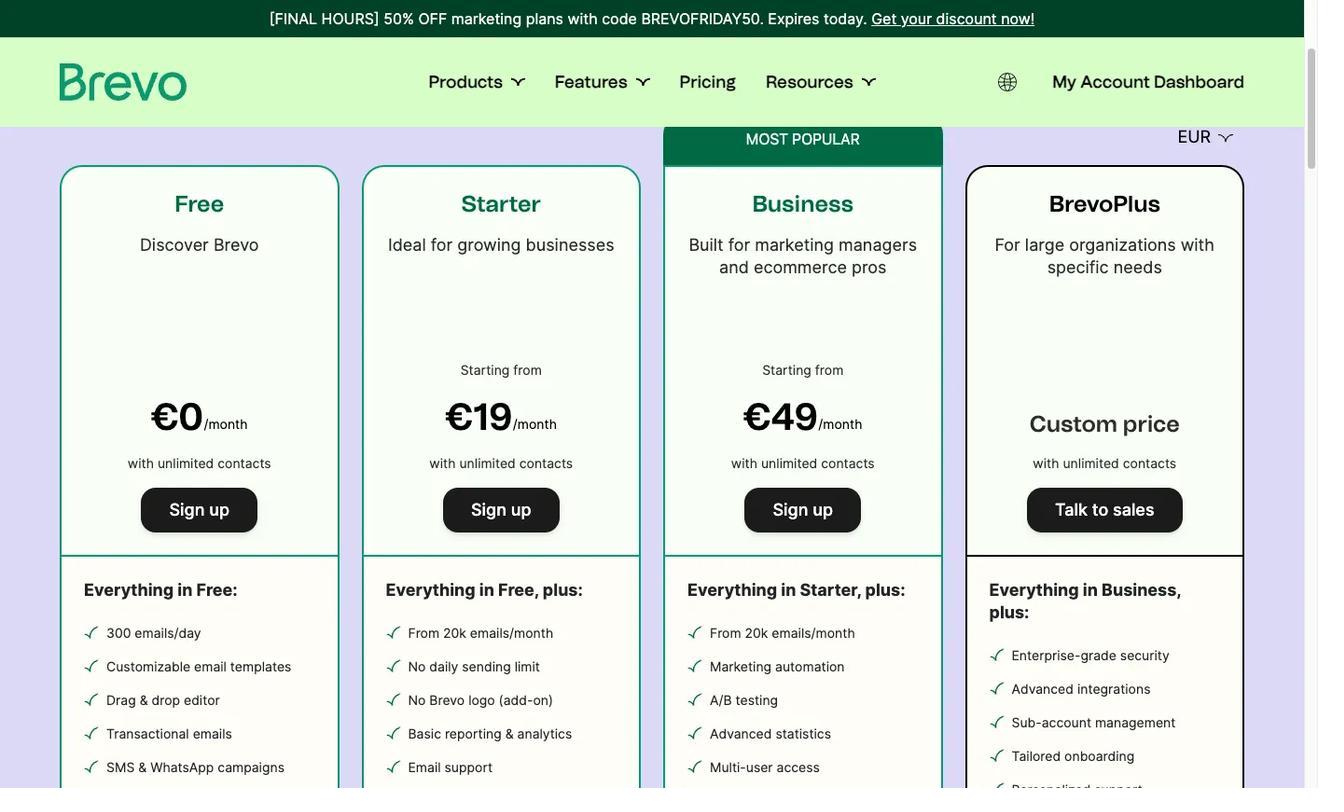 Task type: locate. For each thing, give the bounding box(es) containing it.
on)
[[533, 692, 553, 708]]

2 from from the left
[[710, 625, 742, 641]]

2 /month from the left
[[513, 416, 557, 432]]

2 from 20k emails/month from the left
[[710, 625, 856, 641]]

1 sign from the left
[[169, 500, 205, 520]]

transactional for transactional emails
[[106, 726, 189, 742]]

2 horizontal spatial plus:
[[990, 603, 1030, 622]]

1 horizontal spatial emails/month
[[772, 625, 856, 641]]

enterprise-
[[1012, 648, 1081, 664]]

2 everything from the left
[[386, 580, 476, 600]]

transactional for transactional email
[[1023, 5, 1150, 27]]

unlimited down €19 on the left of page
[[460, 455, 516, 471]]

transactional inside tab list
[[1023, 5, 1150, 27]]

emails/month
[[470, 625, 554, 641], [772, 625, 856, 641]]

up
[[209, 500, 230, 520], [511, 500, 531, 520], [813, 500, 833, 520]]

everything inside "everything in business, plus:"
[[990, 580, 1079, 600]]

from 20k emails/month up sending at the left
[[408, 625, 554, 641]]

0 horizontal spatial 20k
[[443, 625, 467, 641]]

marketing inside built for marketing managers and ecommerce pros
[[755, 235, 834, 255]]

1 everything from the left
[[84, 580, 174, 600]]

pros
[[852, 258, 887, 277]]

1 horizontal spatial 20k
[[745, 625, 768, 641]]

marketing up ecommerce
[[755, 235, 834, 255]]

2 emails/month from the left
[[772, 625, 856, 641]]

transactional up my
[[1023, 5, 1150, 27]]

0 horizontal spatial platform
[[199, 5, 281, 27]]

advanced integrations
[[1012, 681, 1151, 697]]

from for €19
[[514, 362, 542, 378]]

user
[[746, 760, 773, 776]]

custom price
[[1030, 411, 1180, 438]]

for inside built for marketing managers and ecommerce pros
[[729, 235, 751, 255]]

built for marketing managers and ecommerce pros
[[689, 235, 917, 277]]

from up marketing automation
[[710, 625, 742, 641]]

1 horizontal spatial transactional
[[1023, 5, 1150, 27]]

sign up up everything in starter, plus:
[[773, 500, 833, 520]]

starting up "€49"
[[763, 362, 812, 378]]

for right ideal
[[431, 235, 453, 255]]

built
[[689, 235, 724, 255]]

0 horizontal spatial from 20k emails/month
[[408, 625, 554, 641]]

from up '€49 /month'
[[815, 362, 844, 378]]

for for €49
[[729, 235, 751, 255]]

editor
[[184, 692, 220, 708]]

2 platform from the left
[[793, 5, 875, 27]]

marketing for marketing automation
[[710, 659, 772, 675]]

analytics
[[518, 726, 572, 742]]

starting from
[[461, 362, 542, 378], [763, 362, 844, 378]]

/month inside €19 /month
[[513, 416, 557, 432]]

eur
[[1178, 127, 1211, 147]]

1 for from the left
[[431, 235, 453, 255]]

starter,
[[800, 580, 862, 600]]

discover
[[140, 235, 209, 255]]

brevo image
[[60, 63, 187, 101]]

conversations link
[[345, 0, 652, 53]]

2 sign up from the left
[[471, 500, 531, 520]]

up up free,
[[511, 500, 531, 520]]

2 horizontal spatial sign up button
[[745, 488, 861, 533]]

1 horizontal spatial from 20k emails/month
[[710, 625, 856, 641]]

no left daily
[[408, 659, 426, 675]]

support
[[445, 760, 493, 776]]

emails/month up automation
[[772, 625, 856, 641]]

in left business,
[[1083, 580, 1098, 600]]

starting from up €19 /month
[[461, 362, 542, 378]]

from up €19 /month
[[514, 362, 542, 378]]

email inside tab list
[[1154, 5, 1205, 27]]

in for starter
[[480, 580, 495, 600]]

0 horizontal spatial sign up button
[[141, 488, 258, 533]]

0 vertical spatial &
[[140, 692, 148, 708]]

account
[[1081, 72, 1151, 92]]

statistics
[[776, 726, 832, 742]]

in left free:
[[178, 580, 193, 600]]

sign up everything in starter, plus:
[[773, 500, 809, 520]]

email
[[1154, 5, 1205, 27], [408, 760, 441, 776]]

advanced down a/b testing
[[710, 726, 772, 742]]

growing
[[458, 235, 521, 255]]

/month for €49
[[819, 416, 863, 432]]

unlimited down "€49"
[[762, 455, 818, 471]]

plus: right starter,
[[866, 580, 906, 600]]

0 horizontal spatial marketing
[[101, 5, 195, 27]]

unlimited
[[158, 455, 214, 471], [460, 455, 516, 471], [762, 455, 818, 471], [1063, 455, 1120, 471]]

brevo down daily
[[430, 692, 465, 708]]

multi-user access
[[710, 760, 820, 776]]

starting from for €19
[[461, 362, 542, 378]]

0 vertical spatial no
[[408, 659, 426, 675]]

0 vertical spatial brevo
[[214, 235, 259, 255]]

1 vertical spatial advanced
[[710, 726, 772, 742]]

for up and in the right top of the page
[[729, 235, 751, 255]]

platform for sales platform
[[793, 5, 875, 27]]

2 in from the left
[[480, 580, 495, 600]]

from up daily
[[408, 625, 440, 641]]

2 no from the top
[[408, 692, 426, 708]]

2 starting from the left
[[763, 362, 812, 378]]

for for €19
[[431, 235, 453, 255]]

0 horizontal spatial advanced
[[710, 726, 772, 742]]

0 horizontal spatial for
[[431, 235, 453, 255]]

button image
[[999, 73, 1017, 91]]

1 20k from the left
[[443, 625, 467, 641]]

sign up everything in free:
[[169, 500, 205, 520]]

& for drag & drop editor
[[140, 692, 148, 708]]

platform
[[199, 5, 281, 27], [793, 5, 875, 27]]

0 horizontal spatial brevo
[[214, 235, 259, 255]]

for
[[431, 235, 453, 255], [729, 235, 751, 255]]

sign up button up the everything in free, plus:
[[443, 488, 559, 533]]

sign up button
[[141, 488, 258, 533], [443, 488, 559, 533], [745, 488, 861, 533]]

sign for €49
[[773, 500, 809, 520]]

with unlimited contacts down €0 /month
[[128, 455, 271, 471]]

tab list
[[0, 0, 1305, 53]]

tailored onboarding
[[1012, 748, 1135, 764]]

specific
[[1048, 258, 1109, 277]]

1 emails/month from the left
[[470, 625, 554, 641]]

1 platform from the left
[[199, 5, 281, 27]]

plus: right free,
[[543, 580, 583, 600]]

0 horizontal spatial plus:
[[543, 580, 583, 600]]

1 horizontal spatial for
[[729, 235, 751, 255]]

contacts down price
[[1123, 455, 1177, 471]]

0 vertical spatial marketing
[[101, 5, 195, 27]]

conversations
[[431, 5, 566, 27]]

4 unlimited from the left
[[1063, 455, 1120, 471]]

0 horizontal spatial from
[[514, 362, 542, 378]]

features link
[[555, 71, 650, 93]]

1 horizontal spatial starting
[[763, 362, 812, 378]]

marketing platform link
[[37, 0, 344, 53]]

1 horizontal spatial marketing
[[710, 659, 772, 675]]

1 vertical spatial brevo
[[430, 692, 465, 708]]

contacts down '€49 /month'
[[821, 455, 875, 471]]

marketing automation
[[710, 659, 845, 675]]

1 horizontal spatial advanced
[[1012, 681, 1074, 697]]

everything up marketing automation
[[688, 580, 778, 600]]

marketing right off
[[452, 9, 522, 28]]

emails/month for starter,
[[772, 625, 856, 641]]

1 in from the left
[[178, 580, 193, 600]]

everything in starter, plus:
[[688, 580, 906, 600]]

plans
[[526, 9, 564, 28]]

1 horizontal spatial sign
[[471, 500, 507, 520]]

1 horizontal spatial email
[[1154, 5, 1205, 27]]

brevo for discover
[[214, 235, 259, 255]]

with unlimited contacts down €19 /month
[[430, 455, 573, 471]]

in for brevoplus
[[1083, 580, 1098, 600]]

0 horizontal spatial starting
[[461, 362, 510, 378]]

/month inside '€49 /month'
[[819, 416, 863, 432]]

3 unlimited from the left
[[762, 455, 818, 471]]

0 horizontal spatial from
[[408, 625, 440, 641]]

1 no from the top
[[408, 659, 426, 675]]

0 vertical spatial email
[[1154, 5, 1205, 27]]

marketing
[[452, 9, 522, 28], [755, 235, 834, 255]]

0 horizontal spatial /month
[[204, 416, 248, 432]]

1 horizontal spatial brevo
[[430, 692, 465, 708]]

in inside "everything in business, plus:"
[[1083, 580, 1098, 600]]

brevo
[[214, 235, 259, 255], [430, 692, 465, 708]]

and
[[720, 258, 749, 277]]

from 20k emails/month
[[408, 625, 554, 641], [710, 625, 856, 641]]

0 horizontal spatial sign up
[[169, 500, 230, 520]]

0 horizontal spatial emails/month
[[470, 625, 554, 641]]

& down (add-
[[506, 726, 514, 742]]

contacts down €19 /month
[[520, 455, 573, 471]]

tailored
[[1012, 748, 1061, 764]]

20k for free,
[[443, 625, 467, 641]]

businesses
[[526, 235, 615, 255]]

0 horizontal spatial starting from
[[461, 362, 542, 378]]

2 horizontal spatial sign up
[[773, 500, 833, 520]]

starting up €19 on the left of page
[[461, 362, 510, 378]]

2 starting from from the left
[[763, 362, 844, 378]]

contacts
[[218, 455, 271, 471], [520, 455, 573, 471], [821, 455, 875, 471], [1123, 455, 1177, 471]]

0 vertical spatial marketing
[[452, 9, 522, 28]]

plus: up the "enterprise-"
[[990, 603, 1030, 622]]

sign up button up free:
[[141, 488, 258, 533]]

up up free:
[[209, 500, 230, 520]]

brevo down free
[[214, 235, 259, 255]]

0 horizontal spatial up
[[209, 500, 230, 520]]

0 horizontal spatial transactional
[[106, 726, 189, 742]]

20k
[[443, 625, 467, 641], [745, 625, 768, 641]]

testing
[[736, 692, 778, 708]]

2 vertical spatial &
[[138, 760, 147, 776]]

1 /month from the left
[[204, 416, 248, 432]]

from
[[408, 625, 440, 641], [710, 625, 742, 641]]

ideal for growing businesses
[[388, 235, 615, 255]]

1 up from the left
[[209, 500, 230, 520]]

2 from from the left
[[815, 362, 844, 378]]

most
[[746, 131, 789, 147]]

/month inside €0 /month
[[204, 416, 248, 432]]

& right the sms
[[138, 760, 147, 776]]

marketing
[[101, 5, 195, 27], [710, 659, 772, 675]]

1 starting from the left
[[461, 362, 510, 378]]

1 vertical spatial transactional
[[106, 726, 189, 742]]

sign up up the everything in free, plus:
[[471, 500, 531, 520]]

20k up daily
[[443, 625, 467, 641]]

1 horizontal spatial from
[[710, 625, 742, 641]]

with unlimited contacts down custom price
[[1033, 455, 1177, 471]]

marketing up brevo image in the left of the page
[[101, 5, 195, 27]]

sign up button for €19
[[443, 488, 559, 533]]

plus:
[[543, 580, 583, 600], [866, 580, 906, 600], [990, 603, 1030, 622]]

sales platform
[[738, 5, 875, 27]]

sign
[[169, 500, 205, 520], [471, 500, 507, 520], [773, 500, 809, 520]]

2 horizontal spatial /month
[[819, 416, 863, 432]]

1 unlimited from the left
[[158, 455, 214, 471]]

no for no brevo logo (add-on)
[[408, 692, 426, 708]]

4 everything from the left
[[990, 580, 1079, 600]]

up for €19
[[511, 500, 531, 520]]

3 sign up button from the left
[[745, 488, 861, 533]]

everything for brevoplus
[[990, 580, 1079, 600]]

from 20k emails/month up marketing automation
[[710, 625, 856, 641]]

2 20k from the left
[[745, 625, 768, 641]]

1 vertical spatial marketing
[[755, 235, 834, 255]]

2 for from the left
[[729, 235, 751, 255]]

& for sms & whatsapp campaigns
[[138, 760, 147, 776]]

transactional emails
[[106, 726, 232, 742]]

2 sign up button from the left
[[443, 488, 559, 533]]

starting for €49
[[763, 362, 812, 378]]

starting
[[461, 362, 510, 378], [763, 362, 812, 378]]

1 vertical spatial marketing
[[710, 659, 772, 675]]

0 vertical spatial advanced
[[1012, 681, 1074, 697]]

organizations
[[1070, 235, 1177, 255]]

from for everything in starter, plus:
[[710, 625, 742, 641]]

basic
[[408, 726, 441, 742]]

sign up
[[169, 500, 230, 520], [471, 500, 531, 520], [773, 500, 833, 520]]

tab list containing marketing platform
[[0, 0, 1305, 53]]

in left starter,
[[781, 580, 796, 600]]

/month
[[204, 416, 248, 432], [513, 416, 557, 432], [819, 416, 863, 432]]

1 horizontal spatial /month
[[513, 416, 557, 432]]

contacts down €0 /month
[[218, 455, 271, 471]]

1 from from the left
[[408, 625, 440, 641]]

starting from up '€49 /month'
[[763, 362, 844, 378]]

0 horizontal spatial sign
[[169, 500, 205, 520]]

1 starting from from the left
[[461, 362, 542, 378]]

with unlimited contacts down '€49 /month'
[[732, 455, 875, 471]]

email up dashboard
[[1154, 5, 1205, 27]]

unlimited down custom price
[[1063, 455, 1120, 471]]

sign up button up everything in starter, plus:
[[745, 488, 861, 533]]

4 in from the left
[[1083, 580, 1098, 600]]

my account dashboard link
[[1053, 71, 1245, 93]]

advanced down the "enterprise-"
[[1012, 681, 1074, 697]]

[final hours] 50% off marketing plans with code brevofriday50. expires today. get your discount now!
[[270, 9, 1035, 28]]

1 horizontal spatial platform
[[793, 5, 875, 27]]

products
[[429, 72, 503, 92]]

2 horizontal spatial sign
[[773, 500, 809, 520]]

transactional down drag & drop editor
[[106, 726, 189, 742]]

in for free
[[178, 580, 193, 600]]

3 in from the left
[[781, 580, 796, 600]]

1 horizontal spatial sign up
[[471, 500, 531, 520]]

1 vertical spatial &
[[506, 726, 514, 742]]

with unlimited contacts
[[128, 455, 271, 471], [430, 455, 573, 471], [732, 455, 875, 471], [1033, 455, 1177, 471]]

& left drop
[[140, 692, 148, 708]]

1 from 20k emails/month from the left
[[408, 625, 554, 641]]

sign up the everything in free, plus:
[[471, 500, 507, 520]]

2 horizontal spatial up
[[813, 500, 833, 520]]

account
[[1042, 715, 1092, 731]]

limit
[[515, 659, 540, 675]]

1 horizontal spatial up
[[511, 500, 531, 520]]

0 horizontal spatial email
[[408, 760, 441, 776]]

1 horizontal spatial from
[[815, 362, 844, 378]]

300
[[106, 625, 131, 641]]

3 sign from the left
[[773, 500, 809, 520]]

3 everything from the left
[[688, 580, 778, 600]]

2 sign from the left
[[471, 500, 507, 520]]

marketing up a/b testing
[[710, 659, 772, 675]]

emails/month up limit on the bottom left of page
[[470, 625, 554, 641]]

no
[[408, 659, 426, 675], [408, 692, 426, 708]]

no up "basic" on the bottom
[[408, 692, 426, 708]]

from 20k emails/month for starter,
[[710, 625, 856, 641]]

everything up daily
[[386, 580, 476, 600]]

1 from from the left
[[514, 362, 542, 378]]

plus: inside "everything in business, plus:"
[[990, 603, 1030, 622]]

1 contacts from the left
[[218, 455, 271, 471]]

up up starter,
[[813, 500, 833, 520]]

with down €19 on the left of page
[[430, 455, 456, 471]]

1 vertical spatial no
[[408, 692, 426, 708]]

everything up the "enterprise-"
[[990, 580, 1079, 600]]

sign up up free:
[[169, 500, 230, 520]]

drag & drop editor
[[106, 692, 220, 708]]

in left free,
[[480, 580, 495, 600]]

1 horizontal spatial marketing
[[755, 235, 834, 255]]

up for €49
[[813, 500, 833, 520]]

1 horizontal spatial starting from
[[763, 362, 844, 378]]

with right organizations
[[1181, 235, 1215, 255]]

everything up 300
[[84, 580, 174, 600]]

email
[[194, 659, 227, 675]]

2 up from the left
[[511, 500, 531, 520]]

onboarding
[[1065, 748, 1135, 764]]

integrations
[[1078, 681, 1151, 697]]

20k up marketing automation
[[745, 625, 768, 641]]

3 /month from the left
[[819, 416, 863, 432]]

1 sign up button from the left
[[141, 488, 258, 533]]

management
[[1096, 715, 1176, 731]]

1 horizontal spatial sign up button
[[443, 488, 559, 533]]

email down "basic" on the bottom
[[408, 760, 441, 776]]

unlimited down "€0"
[[158, 455, 214, 471]]

3 up from the left
[[813, 500, 833, 520]]

multi-
[[710, 760, 746, 776]]

0 vertical spatial transactional
[[1023, 5, 1150, 27]]

no for no daily sending limit
[[408, 659, 426, 675]]

3 sign up from the left
[[773, 500, 833, 520]]



Task type: describe. For each thing, give the bounding box(es) containing it.
with down custom
[[1033, 455, 1060, 471]]

50%
[[384, 9, 414, 28]]

automation
[[776, 659, 845, 675]]

brevo for no
[[430, 692, 465, 708]]

most popular
[[746, 131, 860, 147]]

from 20k emails/month for free,
[[408, 625, 554, 641]]

off
[[418, 9, 447, 28]]

customizable email templates
[[106, 659, 292, 675]]

talk to sales
[[1055, 500, 1155, 520]]

marketing platform
[[101, 5, 281, 27]]

300 emails/day
[[106, 625, 201, 641]]

free:
[[197, 580, 238, 600]]

emails
[[193, 726, 232, 742]]

brevoplus
[[1050, 190, 1161, 217]]

daily
[[430, 659, 459, 675]]

sales
[[1113, 500, 1155, 520]]

transactional email link
[[961, 0, 1267, 53]]

sales
[[738, 5, 789, 27]]

customizable
[[106, 659, 191, 675]]

4 with unlimited contacts from the left
[[1033, 455, 1177, 471]]

€19 /month
[[446, 395, 557, 440]]

transactional email
[[1023, 5, 1205, 27]]

pricing
[[680, 72, 736, 92]]

1 sign up from the left
[[169, 500, 230, 520]]

large
[[1026, 235, 1065, 255]]

brevofriday50.
[[642, 9, 764, 28]]

with down "€0"
[[128, 455, 154, 471]]

sms
[[106, 760, 135, 776]]

[final
[[270, 9, 317, 28]]

plus: for custom price
[[990, 603, 1030, 622]]

enterprise-grade security
[[1012, 648, 1170, 664]]

free,
[[498, 580, 539, 600]]

business
[[753, 190, 854, 217]]

1 horizontal spatial plus:
[[866, 580, 906, 600]]

discover brevo
[[140, 235, 259, 255]]

platform for marketing platform
[[199, 5, 281, 27]]

my
[[1053, 72, 1077, 92]]

2 with unlimited contacts from the left
[[430, 455, 573, 471]]

resources link
[[766, 71, 876, 93]]

access
[[777, 760, 820, 776]]

get
[[872, 9, 897, 28]]

no daily sending limit
[[408, 659, 540, 675]]

sign up for €49
[[773, 500, 833, 520]]

sub-account management
[[1012, 715, 1176, 731]]

starting for €19
[[461, 362, 510, 378]]

code
[[602, 9, 637, 28]]

basic reporting & analytics
[[408, 726, 572, 742]]

2 contacts from the left
[[520, 455, 573, 471]]

from for everything in free, plus:
[[408, 625, 440, 641]]

€49
[[744, 395, 819, 440]]

plus: for starting from
[[543, 580, 583, 600]]

sign up button for €49
[[745, 488, 861, 533]]

sign for €19
[[471, 500, 507, 520]]

€19
[[446, 395, 513, 440]]

everything in free, plus:
[[386, 580, 583, 600]]

a/b testing
[[710, 692, 778, 708]]

from for €49
[[815, 362, 844, 378]]

to
[[1093, 500, 1109, 520]]

features
[[555, 72, 628, 92]]

advanced for advanced integrations
[[1012, 681, 1074, 697]]

business,
[[1102, 580, 1182, 600]]

3 with unlimited contacts from the left
[[732, 455, 875, 471]]

/month for €19
[[513, 416, 557, 432]]

advanced statistics
[[710, 726, 832, 742]]

everything in business, plus:
[[990, 580, 1182, 622]]

sign up for €19
[[471, 500, 531, 520]]

starting from for €49
[[763, 362, 844, 378]]

20k for starter,
[[745, 625, 768, 641]]

drag
[[106, 692, 136, 708]]

drop
[[152, 692, 180, 708]]

starter
[[461, 190, 541, 217]]

with left code
[[568, 9, 598, 28]]

emails/day
[[135, 625, 201, 641]]

expires
[[768, 9, 820, 28]]

€0
[[151, 395, 204, 440]]

get your discount now! link
[[872, 7, 1035, 30]]

marketing for marketing platform
[[101, 5, 195, 27]]

logo
[[469, 692, 495, 708]]

3 contacts from the left
[[821, 455, 875, 471]]

2 unlimited from the left
[[460, 455, 516, 471]]

talk to sales button
[[1027, 488, 1183, 533]]

/month for €0
[[204, 416, 248, 432]]

(add-
[[499, 692, 533, 708]]

1 vertical spatial email
[[408, 760, 441, 776]]

ideal
[[388, 235, 426, 255]]

templates
[[230, 659, 292, 675]]

1 with unlimited contacts from the left
[[128, 455, 271, 471]]

email support
[[408, 760, 493, 776]]

sales platform link
[[653, 0, 960, 53]]

everything in free:
[[84, 580, 238, 600]]

resources
[[766, 72, 854, 92]]

€49 /month
[[744, 395, 863, 440]]

whatsapp
[[150, 760, 214, 776]]

for large organizations with specific needs
[[995, 235, 1215, 277]]

everything for free
[[84, 580, 174, 600]]

0 horizontal spatial marketing
[[452, 9, 522, 28]]

for
[[995, 235, 1021, 255]]

hours]
[[322, 9, 380, 28]]

products link
[[429, 71, 525, 93]]

security
[[1121, 648, 1170, 664]]

with inside 'for large organizations with specific needs'
[[1181, 235, 1215, 255]]

emails/month for free,
[[470, 625, 554, 641]]

free
[[175, 190, 224, 217]]

reporting
[[445, 726, 502, 742]]

discount
[[937, 9, 997, 28]]

4 contacts from the left
[[1123, 455, 1177, 471]]

now!
[[1002, 9, 1035, 28]]

today.
[[824, 9, 868, 28]]

eur button
[[1167, 120, 1245, 154]]

advanced for advanced statistics
[[710, 726, 772, 742]]

dashboard
[[1154, 72, 1245, 92]]

managers
[[839, 235, 917, 255]]

a/b
[[710, 692, 732, 708]]

everything for starter
[[386, 580, 476, 600]]

with down "€49"
[[732, 455, 758, 471]]



Task type: vqa. For each thing, say whether or not it's contained in the screenshot.
the bottommost marketing
yes



